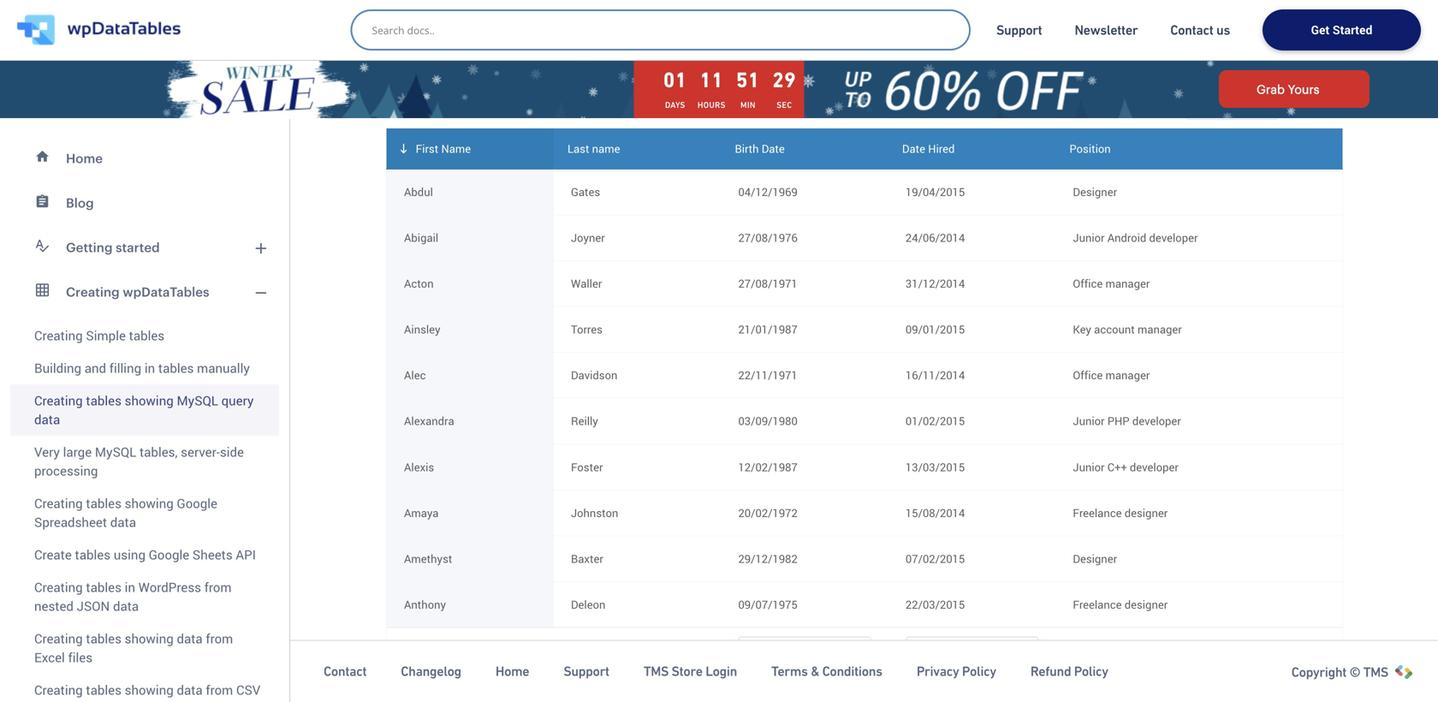 Task type: locate. For each thing, give the bounding box(es) containing it.
0 vertical spatial first name
[[416, 141, 471, 156]]

09/07/1975
[[738, 597, 798, 612]]

tables inside 'creating tables showing google spreadsheet data'
[[86, 494, 122, 512]]

date right birth
[[762, 141, 785, 156]]

0 vertical spatial manager
[[1106, 276, 1150, 291]]

creating up the nested
[[34, 578, 83, 596]]

files right excel
[[68, 649, 93, 666]]

google up wordpress
[[149, 546, 189, 563]]

files down excel
[[34, 700, 59, 702]]

files inside creating tables showing data from csv files
[[34, 700, 59, 702]]

1 vertical spatial in
[[125, 578, 135, 596]]

tables inside creating tables in wordpress from nested json data
[[86, 578, 122, 596]]

freelance down c++
[[1073, 505, 1122, 520]]

creating wpdatatables
[[66, 284, 209, 299]]

1 vertical spatial home
[[496, 664, 529, 679]]

1 horizontal spatial in
[[145, 359, 155, 377]]

in down using at left bottom
[[125, 578, 135, 596]]

nothing selected left store
[[585, 662, 670, 678]]

home link right changelog link
[[496, 663, 529, 680]]

1 vertical spatial designer
[[1073, 551, 1117, 566]]

nested
[[34, 597, 74, 615]]

showing for creating tables showing google spreadsheet data
[[125, 494, 174, 512]]

0 horizontal spatial home link
[[10, 136, 279, 181]]

first for first name button
[[447, 660, 472, 677]]

showing down building and filling in tables manually link
[[125, 392, 174, 409]]

print
[[421, 55, 447, 71]]

creating for creating tables showing data from excel files
[[34, 630, 83, 647]]

freelance designer
[[1073, 505, 1168, 520], [1073, 597, 1168, 612]]

in right filling on the bottom left of page
[[145, 359, 155, 377]]

data inside 'creating tables showing google spreadsheet data'
[[110, 513, 136, 531]]

data left csv
[[177, 681, 203, 699]]

freelance
[[1073, 505, 1122, 520], [1073, 597, 1122, 612]]

tables down creating tables showing data from excel files
[[86, 681, 122, 699]]

1 vertical spatial freelance designer
[[1073, 597, 1168, 612]]

1 nothing selected from the left
[[585, 662, 670, 678]]

0 vertical spatial contact
[[1171, 22, 1214, 38]]

data right json on the left bottom
[[113, 597, 139, 615]]

creating for creating tables showing mysql query data
[[34, 392, 83, 409]]

2 to text field from the left
[[906, 672, 1039, 702]]

key
[[1073, 322, 1092, 337]]

showing inside creating tables showing data from excel files
[[125, 630, 174, 647]]

creating tables showing data from csv files
[[34, 681, 261, 702]]

php
[[1108, 413, 1130, 429]]

0 vertical spatial name
[[441, 141, 471, 156]]

developer right php
[[1133, 413, 1181, 429]]

2 vertical spatial junior
[[1073, 459, 1105, 475]]

login
[[706, 664, 737, 679]]

1 vertical spatial support
[[564, 664, 609, 679]]

creating up creating simple tables
[[66, 284, 120, 299]]

creating simple tables link
[[10, 314, 279, 352]]

tables down the creating simple tables "link"
[[158, 359, 194, 377]]

developer right android
[[1149, 230, 1198, 245]]

designer
[[1073, 184, 1117, 199], [1073, 551, 1117, 566]]

2 designer from the top
[[1073, 551, 1117, 566]]

junior left c++
[[1073, 459, 1105, 475]]

reilly
[[571, 413, 598, 429]]

selected right refund policy link
[[1129, 662, 1172, 678]]

designer
[[1125, 505, 1168, 520], [1125, 597, 1168, 612]]

json
[[77, 597, 110, 615]]

1 horizontal spatial files
[[68, 649, 93, 666]]

showing for creating tables showing data from csv files
[[125, 681, 174, 699]]

data up using at left bottom
[[110, 513, 136, 531]]

1 policy from the left
[[962, 664, 996, 679]]

showing inside creating tables showing mysql query data
[[125, 392, 174, 409]]

0 vertical spatial files
[[68, 649, 93, 666]]

To text field
[[738, 672, 872, 702], [906, 672, 1039, 702]]

1 date from the left
[[762, 141, 785, 156]]

2 showing from the top
[[125, 494, 174, 512]]

first for first name: activate to sort column descending element
[[416, 141, 439, 156]]

0 horizontal spatial policy
[[962, 664, 996, 679]]

google down server-
[[177, 494, 217, 512]]

0 horizontal spatial nothing selected button
[[585, 655, 703, 686]]

from inside creating tables showing data from csv files
[[206, 681, 233, 699]]

data down wordpress
[[177, 630, 203, 647]]

0 vertical spatial in
[[145, 359, 155, 377]]

junior left android
[[1073, 230, 1105, 245]]

0 vertical spatial designer
[[1073, 184, 1117, 199]]

manually
[[197, 359, 250, 377]]

home up 'blog'
[[66, 151, 103, 166]]

manager right account
[[1138, 322, 1182, 337]]

office up key
[[1073, 276, 1103, 291]]

1 horizontal spatial first
[[447, 660, 472, 677]]

tables for creating tables showing data from excel files
[[86, 630, 122, 647]]

nothing down deleon
[[585, 662, 625, 678]]

grab yours link
[[1219, 70, 1370, 108]]

tms left store
[[644, 664, 669, 679]]

1 to text field from the left
[[738, 672, 872, 702]]

0 horizontal spatial selected
[[627, 662, 670, 678]]

0 vertical spatial support link
[[997, 21, 1042, 39]]

joyner
[[571, 230, 605, 245]]

1 vertical spatial developer
[[1133, 413, 1181, 429]]

1 designer from the top
[[1125, 505, 1168, 520]]

home link
[[10, 136, 279, 181], [496, 663, 529, 680]]

0 horizontal spatial to text field
[[738, 672, 872, 702]]

2 office manager from the top
[[1073, 367, 1150, 383]]

22/11/1971
[[738, 367, 798, 383]]

nothing selected right refund
[[1087, 662, 1172, 678]]

creating inside creating tables showing data from csv files
[[34, 681, 83, 699]]

2 nothing selected from the left
[[1087, 662, 1172, 678]]

create tables using google sheets api link
[[10, 539, 279, 571]]

1 horizontal spatial home
[[496, 664, 529, 679]]

showing
[[125, 392, 174, 409], [125, 494, 174, 512], [125, 630, 174, 647], [125, 681, 174, 699]]

query
[[221, 392, 254, 409]]

0 horizontal spatial contact
[[324, 664, 367, 679]]

1 freelance designer from the top
[[1073, 505, 1168, 520]]

account
[[1094, 322, 1135, 337]]

policy right refund
[[1074, 664, 1108, 679]]

2 freelance from the top
[[1073, 597, 1122, 612]]

showing down creating tables showing data from excel files link at the bottom of page
[[125, 681, 174, 699]]

0 vertical spatial developer
[[1149, 230, 1198, 245]]

contact for contact
[[324, 664, 367, 679]]

tables down and
[[86, 392, 122, 409]]

1 horizontal spatial to text field
[[906, 672, 1039, 702]]

1 vertical spatial contact
[[324, 664, 367, 679]]

22/03/2015
[[906, 597, 965, 612]]

office manager down account
[[1073, 367, 1150, 383]]

1 vertical spatial from
[[206, 630, 233, 647]]

1 horizontal spatial selected
[[1129, 662, 1172, 678]]

2 designer from the top
[[1125, 597, 1168, 612]]

0 horizontal spatial nothing
[[585, 662, 625, 678]]

0 vertical spatial from
[[204, 578, 232, 596]]

designer for 22/03/2015
[[1125, 597, 1168, 612]]

1 junior from the top
[[1073, 230, 1105, 245]]

server-
[[181, 443, 220, 461]]

amaya
[[404, 505, 439, 520]]

tables up building and filling in tables manually link
[[129, 327, 165, 344]]

contact
[[1171, 22, 1214, 38], [324, 664, 367, 679]]

0 horizontal spatial first
[[416, 141, 439, 156]]

files for creating tables showing data from csv files
[[34, 700, 59, 702]]

creating wpdatatables link
[[10, 270, 279, 314]]

From text field
[[738, 637, 872, 667], [906, 637, 1039, 667]]

03/09/1980
[[738, 413, 798, 429]]

hours
[[698, 100, 726, 110]]

in inside building and filling in tables manually link
[[145, 359, 155, 377]]

tables inside create tables using google sheets api link
[[75, 546, 110, 563]]

nothing right refund
[[1087, 662, 1127, 678]]

0 horizontal spatial support link
[[564, 663, 609, 680]]

1 nothing from the left
[[585, 662, 625, 678]]

0 vertical spatial support
[[997, 22, 1042, 38]]

1 vertical spatial office
[[1073, 367, 1103, 383]]

1 horizontal spatial from text field
[[906, 637, 1039, 667]]

waller
[[571, 276, 602, 291]]

mysql inside very large mysql tables, server-side processing
[[95, 443, 136, 461]]

creating up excel
[[34, 630, 83, 647]]

2 freelance designer from the top
[[1073, 597, 1168, 612]]

first
[[416, 141, 439, 156], [447, 660, 472, 677]]

last
[[568, 141, 589, 156]]

selected left store
[[627, 662, 670, 678]]

office manager for 31/12/2014
[[1073, 276, 1150, 291]]

0 horizontal spatial mysql
[[95, 443, 136, 461]]

creating inside "link"
[[34, 327, 83, 344]]

1 freelance from the top
[[1073, 505, 1122, 520]]

2 vertical spatial from
[[206, 681, 233, 699]]

wpdatatables
[[123, 284, 209, 299]]

large
[[63, 443, 92, 461]]

developer for junior c++ developer
[[1130, 459, 1179, 475]]

1 vertical spatial name
[[475, 660, 507, 677]]

junior for junior php developer
[[1073, 413, 1105, 429]]

creating up building
[[34, 327, 83, 344]]

1 vertical spatial designer
[[1125, 597, 1168, 612]]

1 office manager from the top
[[1073, 276, 1150, 291]]

1 vertical spatial first
[[447, 660, 472, 677]]

google inside 'creating tables showing google spreadsheet data'
[[177, 494, 217, 512]]

1 vertical spatial google
[[149, 546, 189, 563]]

0 vertical spatial office
[[1073, 276, 1103, 291]]

first name
[[416, 141, 471, 156], [444, 660, 507, 677]]

files inside creating tables showing data from excel files
[[68, 649, 93, 666]]

1 horizontal spatial support link
[[997, 21, 1042, 39]]

1 horizontal spatial support
[[997, 22, 1042, 38]]

position: activate to sort column ascending element
[[1056, 128, 1343, 169]]

first inside button
[[447, 660, 472, 677]]

days
[[665, 100, 686, 110]]

1 horizontal spatial nothing selected button
[[1087, 655, 1324, 686]]

first name up abdul
[[416, 141, 471, 156]]

policy right the privacy
[[962, 664, 996, 679]]

1 vertical spatial first name
[[444, 660, 507, 677]]

developer for junior android developer
[[1149, 230, 1198, 245]]

4 showing from the top
[[125, 681, 174, 699]]

office manager up account
[[1073, 276, 1150, 291]]

freelance for 22/03/2015
[[1073, 597, 1122, 612]]

get
[[1311, 22, 1330, 38]]

to text field for first from text box from left
[[738, 672, 872, 702]]

1 selected from the left
[[627, 662, 670, 678]]

0 horizontal spatial nothing selected
[[585, 662, 670, 678]]

birth date
[[735, 141, 785, 156]]

creating for creating tables in wordpress from nested json data
[[34, 578, 83, 596]]

building
[[34, 359, 81, 377]]

blog
[[66, 195, 94, 210]]

first name inside button
[[444, 660, 507, 677]]

support link
[[997, 21, 1042, 39], [564, 663, 609, 680]]

1 office from the top
[[1073, 276, 1103, 291]]

0 horizontal spatial support
[[564, 664, 609, 679]]

1 horizontal spatial tms
[[1364, 664, 1389, 680]]

3 junior from the top
[[1073, 459, 1105, 475]]

tables for creating tables in wordpress from nested json data
[[86, 578, 122, 596]]

creating inside 'creating tables showing google spreadsheet data'
[[34, 494, 83, 512]]

google for showing
[[177, 494, 217, 512]]

07/02/2015
[[906, 551, 965, 566]]

2 vertical spatial manager
[[1106, 367, 1150, 383]]

2 vertical spatial developer
[[1130, 459, 1179, 475]]

started
[[116, 240, 160, 255]]

2 nothing from the left
[[1087, 662, 1127, 678]]

tables up json on the left bottom
[[86, 578, 122, 596]]

tables down json on the left bottom
[[86, 630, 122, 647]]

showing down creating tables in wordpress from nested json data link
[[125, 630, 174, 647]]

manager down key account manager at the right
[[1106, 367, 1150, 383]]

1 horizontal spatial nothing
[[1087, 662, 1127, 678]]

birth
[[735, 141, 759, 156]]

nothing selected button
[[585, 655, 703, 686], [1087, 655, 1324, 686]]

freelance up refund policy at the bottom right of page
[[1073, 597, 1122, 612]]

tables left using at left bottom
[[75, 546, 110, 563]]

freelance designer down c++
[[1073, 505, 1168, 520]]

us
[[1217, 22, 1230, 38]]

0 horizontal spatial date
[[762, 141, 785, 156]]

from for creating tables showing data from excel files
[[206, 630, 233, 647]]

mysql right large at the bottom left of page
[[95, 443, 136, 461]]

showing inside 'creating tables showing google spreadsheet data'
[[125, 494, 174, 512]]

0 vertical spatial mysql
[[177, 392, 218, 409]]

in
[[145, 359, 155, 377], [125, 578, 135, 596]]

office
[[1073, 276, 1103, 291], [1073, 367, 1103, 383]]

1 designer from the top
[[1073, 184, 1117, 199]]

tables inside creating tables showing data from csv files
[[86, 681, 122, 699]]

creating down building
[[34, 392, 83, 409]]

support
[[997, 22, 1042, 38], [564, 664, 609, 679]]

creating inside creating tables in wordpress from nested json data
[[34, 578, 83, 596]]

1 vertical spatial mysql
[[95, 443, 136, 461]]

junior left php
[[1073, 413, 1105, 429]]

policy
[[962, 664, 996, 679], [1074, 664, 1108, 679]]

creating up 'spreadsheet'
[[34, 494, 83, 512]]

creating for creating tables showing google spreadsheet data
[[34, 494, 83, 512]]

2 office from the top
[[1073, 367, 1103, 383]]

0 vertical spatial designer
[[1125, 505, 1168, 520]]

1 vertical spatial junior
[[1073, 413, 1105, 429]]

tms right ©
[[1364, 664, 1389, 680]]

home link up 'blog'
[[10, 136, 279, 181]]

1 showing from the top
[[125, 392, 174, 409]]

27/08/1971
[[738, 276, 798, 291]]

office down key
[[1073, 367, 1103, 383]]

creating simple tables
[[34, 327, 165, 344]]

designer for 15/08/2014
[[1125, 505, 1168, 520]]

1 horizontal spatial nothing selected
[[1087, 662, 1172, 678]]

0 horizontal spatial in
[[125, 578, 135, 596]]

showing down 'very large mysql tables, server-side processing' link
[[125, 494, 174, 512]]

1 vertical spatial freelance
[[1073, 597, 1122, 612]]

amethyst
[[404, 551, 452, 566]]

2 junior from the top
[[1073, 413, 1105, 429]]

deleon
[[571, 597, 606, 612]]

creating tables showing mysql query data link
[[10, 384, 279, 436]]

1 vertical spatial files
[[34, 700, 59, 702]]

1 vertical spatial office manager
[[1073, 367, 1150, 383]]

mysql inside creating tables showing mysql query data
[[177, 392, 218, 409]]

0 horizontal spatial name
[[441, 141, 471, 156]]

developer right c++
[[1130, 459, 1179, 475]]

tms store login link
[[644, 663, 737, 680]]

tables
[[129, 327, 165, 344], [158, 359, 194, 377], [86, 392, 122, 409], [86, 494, 122, 512], [75, 546, 110, 563], [86, 578, 122, 596], [86, 630, 122, 647], [86, 681, 122, 699]]

0 vertical spatial first
[[416, 141, 439, 156]]

privacy policy
[[917, 664, 996, 679]]

0 vertical spatial google
[[177, 494, 217, 512]]

developer for junior php developer
[[1133, 413, 1181, 429]]

birth date: activate to sort column ascending element
[[721, 128, 889, 169]]

0 vertical spatial freelance designer
[[1073, 505, 1168, 520]]

0 horizontal spatial files
[[34, 700, 59, 702]]

name inside button
[[475, 660, 507, 677]]

Search form search field
[[372, 18, 958, 42]]

tables up 'spreadsheet'
[[86, 494, 122, 512]]

files
[[68, 649, 93, 666], [34, 700, 59, 702]]

api
[[236, 546, 256, 563]]

3 showing from the top
[[125, 630, 174, 647]]

name
[[592, 141, 620, 156]]

1 horizontal spatial policy
[[1074, 664, 1108, 679]]

from inside creating tables in wordpress from nested json data
[[204, 578, 232, 596]]

13/03/2015
[[906, 459, 965, 475]]

0 vertical spatial office manager
[[1073, 276, 1150, 291]]

2 policy from the left
[[1074, 664, 1108, 679]]

1 horizontal spatial name
[[475, 660, 507, 677]]

date left hired
[[902, 141, 926, 156]]

very large mysql tables, server-side processing link
[[10, 436, 279, 487]]

mysql left query
[[177, 392, 218, 409]]

key account manager
[[1073, 322, 1182, 337]]

first name down anthony
[[444, 660, 507, 677]]

1 horizontal spatial date
[[902, 141, 926, 156]]

creating for creating wpdatatables
[[66, 284, 120, 299]]

1 horizontal spatial mysql
[[177, 392, 218, 409]]

creating inside creating tables showing data from excel files
[[34, 630, 83, 647]]

using
[[114, 546, 146, 563]]

0 vertical spatial freelance
[[1073, 505, 1122, 520]]

first name: activate to sort column descending element
[[387, 128, 554, 169]]

0 vertical spatial junior
[[1073, 230, 1105, 245]]

tables inside creating tables showing data from excel files
[[86, 630, 122, 647]]

tables inside the creating simple tables "link"
[[129, 327, 165, 344]]

creating down excel
[[34, 681, 83, 699]]

getting started
[[66, 240, 160, 255]]

policy for privacy policy
[[962, 664, 996, 679]]

name for first name button
[[475, 660, 507, 677]]

create tables using google sheets api
[[34, 546, 256, 563]]

11
[[700, 68, 724, 92]]

manager up key account manager at the right
[[1106, 276, 1150, 291]]

excel
[[34, 649, 65, 666]]

0 horizontal spatial tms
[[644, 664, 669, 679]]

1 horizontal spatial contact
[[1171, 22, 1214, 38]]

from inside creating tables showing data from excel files
[[206, 630, 233, 647]]

tables inside creating tables showing mysql query data
[[86, 392, 122, 409]]

freelance designer up refund policy link
[[1073, 597, 1168, 612]]

1 from text field from the left
[[738, 637, 872, 667]]

junior c++ developer
[[1073, 459, 1179, 475]]

side
[[220, 443, 244, 461]]

showing for creating tables showing mysql query data
[[125, 392, 174, 409]]

junior for junior android developer
[[1073, 230, 1105, 245]]

office manager
[[1073, 276, 1150, 291], [1073, 367, 1150, 383]]

0 vertical spatial home
[[66, 151, 103, 166]]

home right changelog link
[[496, 664, 529, 679]]

creating inside creating tables showing mysql query data
[[34, 392, 83, 409]]

0 vertical spatial home link
[[10, 136, 279, 181]]

0 horizontal spatial from text field
[[738, 637, 872, 667]]

1 vertical spatial home link
[[496, 663, 529, 680]]

showing inside creating tables showing data from csv files
[[125, 681, 174, 699]]

create
[[34, 546, 72, 563]]

data up the very
[[34, 411, 60, 428]]



Task type: describe. For each thing, give the bounding box(es) containing it.
contact for contact us
[[1171, 22, 1214, 38]]

changelog
[[401, 664, 461, 679]]

from for creating tables in wordpress from nested json data
[[204, 578, 232, 596]]

first name for first name button
[[444, 660, 507, 677]]

1 nothing selected button from the left
[[585, 655, 703, 686]]

creating tables showing data from excel files
[[34, 630, 233, 666]]

very
[[34, 443, 60, 461]]

hired
[[928, 141, 955, 156]]

1 vertical spatial manager
[[1138, 322, 1182, 337]]

freelance designer for 22/03/2015
[[1073, 597, 1168, 612]]

creating tables showing data from excel files link
[[10, 622, 279, 674]]

contact us
[[1171, 22, 1230, 38]]

1 vertical spatial support link
[[564, 663, 609, 680]]

anthony
[[404, 597, 446, 612]]

creating tables in wordpress from nested json data
[[34, 578, 232, 615]]

started
[[1333, 22, 1373, 38]]

to text field for second from text box
[[906, 672, 1039, 702]]

1 horizontal spatial home link
[[496, 663, 529, 680]]

2 date from the left
[[902, 141, 926, 156]]

grab yours
[[1257, 82, 1320, 96]]

sheets
[[193, 546, 233, 563]]

creating tables showing mysql query data
[[34, 392, 254, 428]]

privacy
[[917, 664, 959, 679]]

designer for 19/04/2015
[[1073, 184, 1117, 199]]

newsletter link
[[1075, 21, 1138, 39]]

27/08/1976
[[738, 230, 798, 245]]

tables inside building and filling in tables manually link
[[158, 359, 194, 377]]

in inside creating tables in wordpress from nested json data
[[125, 578, 135, 596]]

2 nothing selected button from the left
[[1087, 655, 1324, 686]]

nothing for 2nd the nothing selected button from the left
[[1087, 662, 1127, 678]]

creating tables showing google spreadsheet data
[[34, 494, 217, 531]]

01
[[663, 68, 687, 92]]

freelance designer for 15/08/2014
[[1073, 505, 1168, 520]]

copyright
[[1292, 664, 1347, 680]]

0 horizontal spatial home
[[66, 151, 103, 166]]

processing
[[34, 462, 98, 479]]

office manager for 16/11/2014
[[1073, 367, 1150, 383]]

04/12/1969
[[738, 184, 798, 199]]

and
[[85, 359, 106, 377]]

office for 31/12/2014
[[1073, 276, 1103, 291]]

nothing for 2nd the nothing selected button from the right
[[585, 662, 625, 678]]

privacy policy link
[[917, 663, 996, 680]]

store
[[672, 664, 703, 679]]

last name: activate to sort column ascending element
[[554, 128, 721, 169]]

davidson
[[571, 367, 618, 383]]

2 selected from the left
[[1129, 662, 1172, 678]]

21/01/1987
[[738, 322, 798, 337]]

tables,
[[140, 443, 178, 461]]

Search input search field
[[372, 18, 958, 42]]

refund policy link
[[1031, 663, 1108, 680]]

newsletter
[[1075, 22, 1138, 38]]

c++
[[1108, 459, 1127, 475]]

building and filling in tables manually
[[34, 359, 250, 377]]

date hired
[[902, 141, 955, 156]]

tables for creating tables showing google spreadsheet data
[[86, 494, 122, 512]]

manager for 31/12/2014
[[1106, 276, 1150, 291]]

alexis
[[404, 459, 434, 475]]

from for creating tables showing data from csv files
[[206, 681, 233, 699]]

tables for creating tables showing data from csv files
[[86, 681, 122, 699]]

first name for first name: activate to sort column descending element
[[416, 141, 471, 156]]

very large mysql tables, server-side processing
[[34, 443, 244, 479]]

baxter
[[571, 551, 603, 566]]

24/06/2014
[[906, 230, 965, 245]]

torres
[[571, 322, 603, 337]]

getting started link
[[10, 225, 279, 270]]

yours
[[1288, 82, 1320, 96]]

terms & conditions
[[771, 664, 883, 679]]

name for first name: activate to sort column descending element
[[441, 141, 471, 156]]

data inside creating tables showing data from excel files
[[177, 630, 203, 647]]

print button
[[386, 46, 463, 80]]

designer for 07/02/2015
[[1073, 551, 1117, 566]]

first name button
[[404, 654, 537, 685]]

contact us link
[[1171, 21, 1230, 39]]

junior for junior c++ developer
[[1073, 459, 1105, 475]]

junior php developer
[[1073, 413, 1181, 429]]

15/08/2014
[[906, 505, 965, 520]]

wordpress
[[138, 578, 201, 596]]

spreadsheet
[[34, 513, 107, 531]]

blog link
[[10, 181, 279, 225]]

support for bottom support link
[[564, 664, 609, 679]]

policy for refund policy
[[1074, 664, 1108, 679]]

data inside creating tables showing mysql query data
[[34, 411, 60, 428]]

sec
[[777, 100, 792, 110]]

google for using
[[149, 546, 189, 563]]

data inside creating tables showing data from csv files
[[177, 681, 203, 699]]

tables for creating tables showing mysql query data
[[86, 392, 122, 409]]

creating tables showing data from csv files link
[[10, 674, 279, 702]]

conditions
[[822, 664, 883, 679]]

terms & conditions link
[[771, 663, 883, 680]]

acton
[[404, 276, 434, 291]]

tables for create tables using google sheets api
[[75, 546, 110, 563]]

entries
[[1292, 95, 1330, 111]]

creating for creating tables showing data from csv files
[[34, 681, 83, 699]]

alec
[[404, 367, 426, 383]]

31/12/2014
[[906, 276, 965, 291]]

building and filling in tables manually link
[[10, 352, 279, 384]]

simple
[[86, 327, 126, 344]]

support for support link to the top
[[997, 22, 1042, 38]]

filling
[[109, 359, 141, 377]]

android
[[1108, 230, 1147, 245]]

creating tables in wordpress from nested json data link
[[10, 571, 279, 622]]

get started link
[[1263, 9, 1421, 51]]

files for creating tables showing data from excel files
[[68, 649, 93, 666]]

abdul
[[404, 184, 433, 199]]

refund
[[1031, 664, 1071, 679]]

alexandra
[[404, 413, 454, 429]]

29/12/1982
[[738, 551, 798, 566]]

freelance for 15/08/2014
[[1073, 505, 1122, 520]]

16/11/2014
[[906, 367, 965, 383]]

ainsley
[[404, 322, 440, 337]]

creating for creating simple tables
[[34, 327, 83, 344]]

get started
[[1311, 22, 1373, 38]]

manager for 16/11/2014
[[1106, 367, 1150, 383]]

wpdatatables - tables and charts manager wordpress plugin image
[[17, 15, 181, 45]]

2 from text field from the left
[[906, 637, 1039, 667]]

grab
[[1257, 82, 1285, 96]]

foster
[[571, 459, 603, 475]]

copyright © tms
[[1292, 664, 1389, 680]]

showing for creating tables showing data from excel files
[[125, 630, 174, 647]]

office for 16/11/2014
[[1073, 367, 1103, 383]]

gates
[[571, 184, 600, 199]]

09/01/2015
[[906, 322, 965, 337]]

data inside creating tables in wordpress from nested json data
[[113, 597, 139, 615]]

date hired: activate to sort column ascending element
[[889, 128, 1056, 169]]



Task type: vqa. For each thing, say whether or not it's contained in the screenshot.


